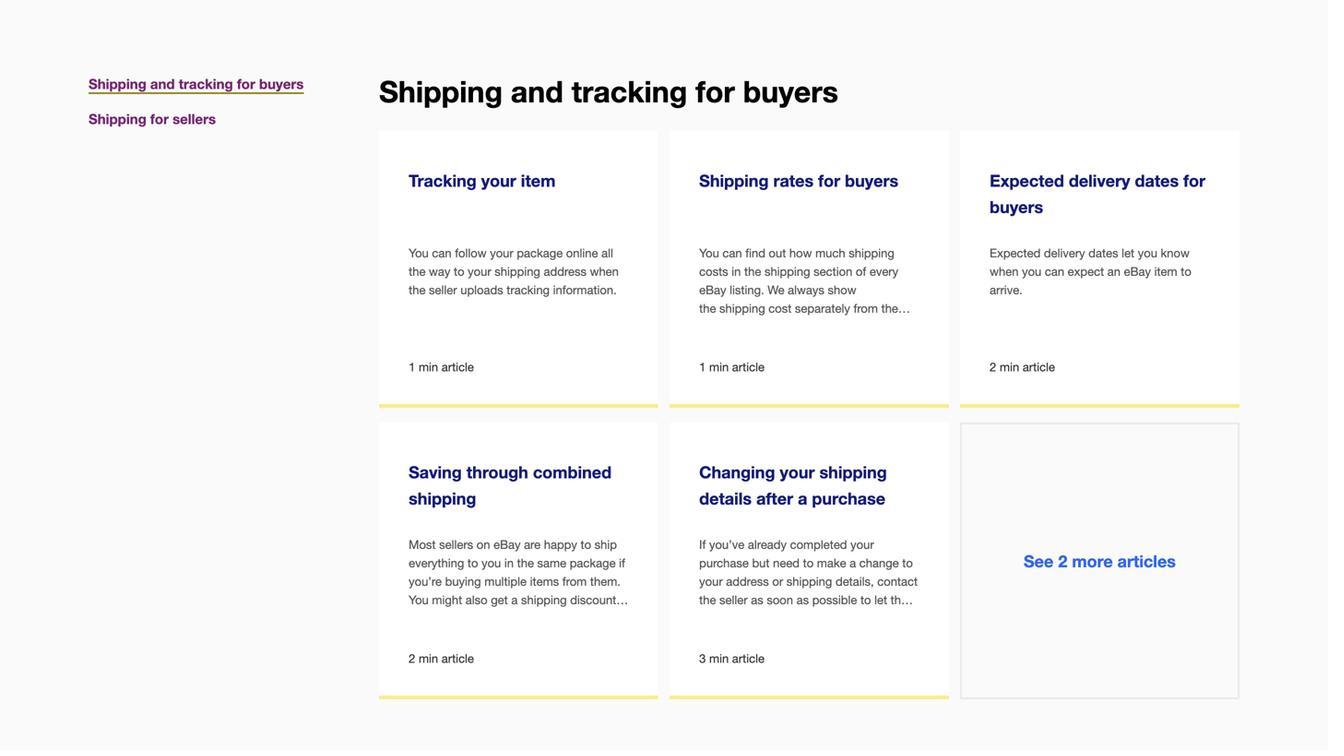 Task type: locate. For each thing, give the bounding box(es) containing it.
dates for let
[[1089, 246, 1119, 260]]

seller down the way
[[429, 283, 457, 297]]

seller up the know. on the bottom right of the page
[[720, 593, 748, 607]]

0 horizontal spatial address
[[544, 264, 587, 279]]

0 horizontal spatial dates
[[1089, 246, 1119, 260]]

you can follow your package online all the way to your shipping address when the seller uploads tracking information.
[[409, 246, 619, 297]]

dates up an
[[1089, 246, 1119, 260]]

shipping up the uploads
[[495, 264, 541, 279]]

1 vertical spatial purchase
[[699, 556, 749, 570]]

1 min article down you'll pay
[[699, 360, 765, 374]]

1 vertical spatial package
[[570, 556, 616, 570]]

shipping down shipping and tracking for buyers link
[[89, 111, 146, 127]]

items.
[[468, 630, 501, 644]]

0 vertical spatial purchase
[[812, 488, 886, 508]]

0 horizontal spatial let
[[875, 593, 888, 607]]

0 vertical spatial dates
[[1135, 171, 1179, 191]]

0 horizontal spatial when
[[590, 264, 619, 279]]

1 horizontal spatial sellers
[[439, 537, 473, 552]]

for
[[696, 74, 735, 109], [237, 76, 255, 92], [150, 111, 169, 127], [818, 171, 841, 191], [1184, 171, 1206, 191], [787, 338, 802, 352]]

1 min article
[[409, 360, 474, 374], [699, 360, 765, 374]]

0 vertical spatial a
[[798, 488, 808, 508]]

1 horizontal spatial 1
[[699, 360, 706, 374]]

delivery inside "expected delivery dates let you know when you can expect an ebay item to arrive."
[[1044, 246, 1086, 260]]

possible
[[812, 593, 857, 607]]

shipping up completed
[[820, 462, 887, 482]]

1 horizontal spatial package
[[570, 556, 616, 570]]

a
[[798, 488, 808, 508], [850, 556, 856, 570], [511, 593, 518, 607]]

0 vertical spatial address
[[544, 264, 587, 279]]

let left know
[[1122, 246, 1135, 260]]

0 horizontal spatial how
[[790, 246, 812, 260]]

multiple
[[485, 574, 527, 588]]

1 when from the left
[[590, 264, 619, 279]]

your right tracking
[[481, 171, 516, 191]]

know.
[[699, 611, 731, 625]]

a inside changing your shipping details after a purchase
[[798, 488, 808, 508]]

package left online
[[517, 246, 563, 260]]

1 horizontal spatial seller
[[478, 611, 506, 625]]

ebay right an
[[1124, 264, 1151, 279]]

min for changing your shipping details after a purchase
[[709, 651, 729, 666]]

much up section
[[816, 246, 846, 260]]

shipping and tracking for buyers
[[379, 74, 838, 109], [89, 76, 304, 92]]

cost down we
[[769, 301, 792, 315]]

2 inside most sellers on ebay are happy to ship everything to you in the same package if you're buying multiple items from them. you might also get a shipping discount because the seller saves money by combining items. 2 min article
[[409, 651, 415, 666]]

to up contact
[[902, 556, 913, 570]]

cost down the shipping on the top of the page
[[726, 320, 749, 334]]

a right get at the left bottom of the page
[[511, 593, 518, 607]]

0 horizontal spatial 2
[[409, 651, 415, 666]]

0 horizontal spatial item
[[521, 171, 556, 191]]

the down find
[[745, 264, 761, 279]]

when
[[590, 264, 619, 279], [990, 264, 1019, 279]]

the right in
[[517, 556, 534, 570]]

from
[[563, 574, 587, 588]]

1 expected from the top
[[990, 171, 1064, 191]]

you
[[409, 246, 429, 260], [699, 246, 719, 260], [409, 593, 429, 607]]

details
[[699, 488, 752, 508]]

let inside "expected delivery dates let you know when you can expect an ebay item to arrive."
[[1122, 246, 1135, 260]]

3 min article
[[699, 651, 765, 666]]

delivery up "expected delivery dates let you know when you can expect an ebay item to arrive."
[[1069, 171, 1131, 191]]

2 down arrive.
[[990, 360, 997, 374]]

0 vertical spatial sellers
[[173, 111, 216, 127]]

0 horizontal spatial and
[[150, 76, 175, 92]]

shipping
[[849, 246, 895, 260], [495, 264, 541, 279], [765, 264, 810, 279], [820, 462, 887, 482], [409, 488, 476, 508], [787, 574, 832, 588], [521, 593, 567, 607]]

a up details, on the bottom right of page
[[850, 556, 856, 570]]

when inside "expected delivery dates let you know when you can expect an ebay item to arrive."
[[990, 264, 1019, 279]]

if
[[619, 556, 625, 570]]

shipping up of
[[849, 246, 895, 260]]

to down know
[[1181, 264, 1192, 279]]

2 vertical spatial item
[[699, 320, 723, 334]]

most sellers on ebay are happy to ship everything to you in the same package if you're buying multiple items from them. you might also get a shipping discount because the seller saves money by combining items. 2 min article
[[409, 537, 625, 666]]

address down online
[[544, 264, 587, 279]]

when up arrive.
[[990, 264, 1019, 279]]

0 horizontal spatial cost
[[726, 320, 749, 334]]

1 vertical spatial 2
[[1058, 551, 1068, 571]]

delivery inside 'expected delivery dates for buyers'
[[1069, 171, 1131, 191]]

you right so
[[769, 320, 788, 334]]

the down also
[[458, 611, 475, 625]]

buyers inside 'expected delivery dates for buyers'
[[990, 197, 1044, 217]]

to inside most sellers on ebay are happy to ship everything to you in the same package if you're buying multiple items from them. you might also get a shipping discount because the seller saves money by combining items. 2 min article
[[468, 556, 478, 570]]

much up go
[[699, 338, 729, 352]]

0 vertical spatial much
[[816, 246, 846, 260]]

1 vertical spatial a
[[850, 556, 856, 570]]

dates
[[1135, 171, 1179, 191], [1089, 246, 1119, 260]]

same
[[537, 556, 567, 570]]

completed
[[790, 537, 847, 552]]

address down but
[[726, 574, 769, 588]]

shipping
[[379, 74, 503, 109], [89, 76, 146, 92], [89, 111, 146, 127], [699, 171, 769, 191]]

separately
[[795, 301, 850, 315]]

2 horizontal spatial 2
[[1058, 551, 1068, 571]]

0 horizontal spatial tracking
[[179, 76, 233, 92]]

1 for tracking your item
[[409, 360, 415, 374]]

ebay
[[1124, 264, 1151, 279], [699, 283, 727, 297], [494, 537, 521, 552]]

shipping down make
[[787, 574, 832, 588]]

can up the way
[[432, 246, 452, 260]]

item
[[521, 171, 556, 191], [1155, 264, 1178, 279], [699, 320, 723, 334]]

you
[[1138, 246, 1158, 260], [1022, 264, 1042, 279], [769, 320, 788, 334], [887, 338, 907, 352], [482, 556, 501, 570]]

sellers
[[173, 111, 216, 127], [439, 537, 473, 552]]

you up arrive.
[[1022, 264, 1042, 279]]

2 horizontal spatial item
[[1155, 264, 1178, 279]]

you left in
[[482, 556, 501, 570]]

buyers
[[743, 74, 838, 109], [259, 76, 304, 92], [845, 171, 899, 191], [990, 197, 1044, 217]]

1 vertical spatial seller
[[720, 593, 748, 607]]

1 horizontal spatial tracking
[[507, 283, 550, 297]]

0 vertical spatial package
[[517, 246, 563, 260]]

2 horizontal spatial ebay
[[1124, 264, 1151, 279]]

let
[[1122, 246, 1135, 260], [875, 593, 888, 607]]

to up buying
[[468, 556, 478, 570]]

0 vertical spatial ebay
[[1124, 264, 1151, 279]]

delivery up expect at right top
[[1044, 246, 1086, 260]]

purchase down you've
[[699, 556, 749, 570]]

cost
[[769, 301, 792, 315], [726, 320, 749, 334]]

1 min article for tracking your item
[[409, 360, 474, 374]]

your up the change
[[851, 537, 874, 552]]

expected for expected delivery dates for buyers
[[990, 171, 1064, 191]]

0 vertical spatial item
[[521, 171, 556, 191]]

your up after
[[780, 462, 815, 482]]

for inside 'expected delivery dates for buyers'
[[1184, 171, 1206, 191]]

1 horizontal spatial a
[[798, 488, 808, 508]]

1 horizontal spatial shipping and tracking for buyers
[[379, 74, 838, 109]]

information.
[[553, 283, 617, 297]]

to down details, on the bottom right of page
[[861, 593, 871, 607]]

your
[[481, 171, 516, 191], [490, 246, 514, 260], [468, 264, 491, 279], [780, 462, 815, 482], [851, 537, 874, 552], [699, 574, 723, 588]]

1 vertical spatial item
[[1155, 264, 1178, 279]]

after
[[757, 488, 793, 508]]

shipping inside saving through combined shipping
[[409, 488, 476, 508]]

because
[[409, 611, 454, 625]]

0 vertical spatial cost
[[769, 301, 792, 315]]

articles
[[1118, 551, 1176, 571]]

2 vertical spatial seller
[[478, 611, 506, 625]]

sellers up everything
[[439, 537, 473, 552]]

1 vertical spatial delivery
[[1044, 246, 1086, 260]]

1 vertical spatial ebay
[[699, 283, 727, 297]]

package inside you can follow your package online all the way to your shipping address when the seller uploads tracking information.
[[517, 246, 563, 260]]

on
[[477, 537, 490, 552]]

1 vertical spatial let
[[875, 593, 888, 607]]

how down from the
[[878, 320, 900, 334]]

the up the know. on the bottom right of the page
[[699, 593, 716, 607]]

0 vertical spatial expected
[[990, 171, 1064, 191]]

1 min article for shipping rates for buyers
[[699, 360, 765, 374]]

already
[[748, 537, 787, 552]]

shipping down items
[[521, 593, 567, 607]]

1 horizontal spatial item
[[699, 320, 723, 334]]

0 horizontal spatial 1
[[409, 360, 415, 374]]

1 horizontal spatial address
[[726, 574, 769, 588]]

2 1 min article from the left
[[699, 360, 765, 374]]

tracking inside shipping and tracking for buyers link
[[179, 76, 233, 92]]

how
[[790, 246, 812, 260], [878, 320, 900, 334]]

1 horizontal spatial how
[[878, 320, 900, 334]]

you can find out how much shipping costs in the shipping section of every ebay listing. we always show the shipping cost separately from the item cost so you can see exactly how much you'll pay for delivery before you go to checkout.
[[699, 246, 907, 371]]

expected inside "expected delivery dates let you know when you can expect an ebay item to arrive."
[[990, 246, 1041, 260]]

0 horizontal spatial much
[[699, 338, 729, 352]]

listing.
[[730, 283, 764, 297]]

shipping down saving
[[409, 488, 476, 508]]

0 horizontal spatial ebay
[[494, 537, 521, 552]]

might
[[432, 593, 462, 607]]

1 horizontal spatial 2
[[990, 360, 997, 374]]

the inside you can find out how much shipping costs in the shipping section of every ebay listing. we always show the shipping cost separately from the item cost so you can see exactly how much you'll pay for delivery before you go to checkout.
[[745, 264, 761, 279]]

seller inside if you've already completed your purchase but need to make a change to your address or shipping details, contact the seller as soon as possible to let them know.
[[720, 593, 748, 607]]

2 vertical spatial ebay
[[494, 537, 521, 552]]

2 vertical spatial delivery
[[805, 338, 846, 352]]

2 horizontal spatial seller
[[720, 593, 748, 607]]

0 horizontal spatial as
[[751, 593, 764, 607]]

package inside most sellers on ebay are happy to ship everything to you in the same package if you're buying multiple items from them. you might also get a shipping discount because the seller saves money by combining items. 2 min article
[[570, 556, 616, 570]]

min
[[419, 360, 438, 374], [709, 360, 729, 374], [1000, 360, 1020, 374], [419, 651, 438, 666], [709, 651, 729, 666]]

tracking
[[572, 74, 688, 109], [179, 76, 233, 92], [507, 283, 550, 297]]

sellers down shipping and tracking for buyers link
[[173, 111, 216, 127]]

0 horizontal spatial purchase
[[699, 556, 749, 570]]

let inside if you've already completed your purchase but need to make a change to your address or shipping details, contact the seller as soon as possible to let them know.
[[875, 593, 888, 607]]

seller up the items.
[[478, 611, 506, 625]]

ebay inside most sellers on ebay are happy to ship everything to you in the same package if you're buying multiple items from them. you might also get a shipping discount because the seller saves money by combining items. 2 min article
[[494, 537, 521, 552]]

when inside you can follow your package online all the way to your shipping address when the seller uploads tracking information.
[[590, 264, 619, 279]]

shipping up shipping for sellers
[[89, 76, 146, 92]]

2
[[990, 360, 997, 374], [1058, 551, 1068, 571], [409, 651, 415, 666]]

0 horizontal spatial 1 min article
[[409, 360, 474, 374]]

so
[[752, 320, 765, 334]]

but
[[752, 556, 770, 570]]

your right follow
[[490, 246, 514, 260]]

dates inside "expected delivery dates let you know when you can expect an ebay item to arrive."
[[1089, 246, 1119, 260]]

to
[[454, 264, 465, 279], [1181, 264, 1192, 279], [717, 357, 727, 371], [468, 556, 478, 570], [803, 556, 814, 570], [902, 556, 913, 570], [861, 593, 871, 607]]

to right go
[[717, 357, 727, 371]]

0 horizontal spatial a
[[511, 593, 518, 607]]

you inside you can follow your package online all the way to your shipping address when the seller uploads tracking information.
[[409, 246, 429, 260]]

2 expected from the top
[[990, 246, 1041, 260]]

1 vertical spatial address
[[726, 574, 769, 588]]

purchase up completed
[[812, 488, 886, 508]]

and
[[511, 74, 563, 109], [150, 76, 175, 92]]

as right soon
[[797, 593, 809, 607]]

1 horizontal spatial cost
[[769, 301, 792, 315]]

shipping inside if you've already completed your purchase but need to make a change to your address or shipping details, contact the seller as soon as possible to let them know.
[[787, 574, 832, 588]]

buying
[[445, 574, 481, 588]]

1 horizontal spatial let
[[1122, 246, 1135, 260]]

2 when from the left
[[990, 264, 1019, 279]]

you left follow
[[409, 246, 429, 260]]

1 min article down the uploads
[[409, 360, 474, 374]]

you right before
[[887, 338, 907, 352]]

as left soon
[[751, 593, 764, 607]]

ebay down costs in
[[699, 283, 727, 297]]

you down "you're" on the bottom of the page
[[409, 593, 429, 607]]

1 horizontal spatial 1 min article
[[699, 360, 765, 374]]

ebay up in
[[494, 537, 521, 552]]

to inside you can follow your package online all the way to your shipping address when the seller uploads tracking information.
[[454, 264, 465, 279]]

0 horizontal spatial seller
[[429, 283, 457, 297]]

0 vertical spatial delivery
[[1069, 171, 1131, 191]]

in
[[505, 556, 514, 570]]

expected inside 'expected delivery dates for buyers'
[[990, 171, 1064, 191]]

0 horizontal spatial sellers
[[173, 111, 216, 127]]

item inside you can find out how much shipping costs in the shipping section of every ebay listing. we always show the shipping cost separately from the item cost so you can see exactly how much you'll pay for delivery before you go to checkout.
[[699, 320, 723, 334]]

you inside you can find out how much shipping costs in the shipping section of every ebay listing. we always show the shipping cost separately from the item cost so you can see exactly how much you'll pay for delivery before you go to checkout.
[[699, 246, 719, 260]]

details,
[[836, 574, 874, 588]]

0 horizontal spatial package
[[517, 246, 563, 260]]

dates inside 'expected delivery dates for buyers'
[[1135, 171, 1179, 191]]

1 horizontal spatial ebay
[[699, 283, 727, 297]]

2 horizontal spatial tracking
[[572, 74, 688, 109]]

1 horizontal spatial much
[[816, 246, 846, 260]]

1 1 min article from the left
[[409, 360, 474, 374]]

the
[[409, 264, 426, 279], [745, 264, 761, 279], [409, 283, 426, 297], [517, 556, 534, 570], [699, 593, 716, 607], [458, 611, 475, 625]]

find
[[746, 246, 766, 260]]

delivery inside you can find out how much shipping costs in the shipping section of every ebay listing. we always show the shipping cost separately from the item cost so you can see exactly how much you'll pay for delivery before you go to checkout.
[[805, 338, 846, 352]]

min for tracking your item
[[419, 360, 438, 374]]

1 vertical spatial sellers
[[439, 537, 473, 552]]

1 horizontal spatial when
[[990, 264, 1019, 279]]

to inside "expected delivery dates let you know when you can expect an ebay item to arrive."
[[1181, 264, 1192, 279]]

1 horizontal spatial dates
[[1135, 171, 1179, 191]]

need
[[773, 556, 800, 570]]

package down the to ship
[[570, 556, 616, 570]]

out
[[769, 246, 786, 260]]

delivery down see exactly
[[805, 338, 846, 352]]

when down all
[[590, 264, 619, 279]]

2 down combining
[[409, 651, 415, 666]]

1 horizontal spatial as
[[797, 593, 809, 607]]

let left them on the right bottom of page
[[875, 593, 888, 607]]

dates up know
[[1135, 171, 1179, 191]]

much
[[816, 246, 846, 260], [699, 338, 729, 352]]

to right the way
[[454, 264, 465, 279]]

2 vertical spatial 2
[[409, 651, 415, 666]]

you up costs in
[[699, 246, 719, 260]]

0 vertical spatial let
[[1122, 246, 1135, 260]]

delivery for buyers
[[1069, 171, 1131, 191]]

if
[[699, 537, 706, 552]]

a right after
[[798, 488, 808, 508]]

2 horizontal spatial a
[[850, 556, 856, 570]]

article
[[442, 360, 474, 374], [732, 360, 765, 374], [1023, 360, 1055, 374], [442, 651, 474, 666], [732, 651, 765, 666]]

address
[[544, 264, 587, 279], [726, 574, 769, 588]]

1 vertical spatial expected
[[990, 246, 1041, 260]]

article inside most sellers on ebay are happy to ship everything to you in the same package if you're buying multiple items from them. you might also get a shipping discount because the seller saves money by combining items. 2 min article
[[442, 651, 474, 666]]

2 right see
[[1058, 551, 1068, 571]]

purchase inside changing your shipping details after a purchase
[[812, 488, 886, 508]]

1 vertical spatial dates
[[1089, 246, 1119, 260]]

2 1 from the left
[[699, 360, 706, 374]]

1 horizontal spatial purchase
[[812, 488, 886, 508]]

2 vertical spatial a
[[511, 593, 518, 607]]

1 1 from the left
[[409, 360, 415, 374]]

package
[[517, 246, 563, 260], [570, 556, 616, 570]]

can left expect at right top
[[1045, 264, 1065, 279]]

how right out
[[790, 246, 812, 260]]

sellers inside most sellers on ebay are happy to ship everything to you in the same package if you're buying multiple items from them. you might also get a shipping discount because the seller saves money by combining items. 2 min article
[[439, 537, 473, 552]]

1 as from the left
[[751, 593, 764, 607]]

0 vertical spatial seller
[[429, 283, 457, 297]]



Task type: describe. For each thing, give the bounding box(es) containing it.
can down separately on the top right of page
[[791, 320, 811, 334]]

min for expected delivery dates for buyers
[[1000, 360, 1020, 374]]

can inside "expected delivery dates let you know when you can expect an ebay item to arrive."
[[1045, 264, 1065, 279]]

combining
[[409, 630, 465, 644]]

expected for expected delivery dates let you know when you can expect an ebay item to arrive.
[[990, 246, 1041, 260]]

see 2 more articles
[[1024, 551, 1176, 571]]

for inside you can find out how much shipping costs in the shipping section of every ebay listing. we always show the shipping cost separately from the item cost so you can see exactly how much you'll pay for delivery before you go to checkout.
[[787, 338, 802, 352]]

items
[[530, 574, 559, 588]]

shipping down out
[[765, 264, 810, 279]]

can up costs in
[[723, 246, 742, 260]]

we
[[768, 283, 785, 297]]

purchase inside if you've already completed your purchase but need to make a change to your address or shipping details, contact the seller as soon as possible to let them know.
[[699, 556, 749, 570]]

combined
[[533, 462, 612, 482]]

1 for shipping rates for buyers
[[699, 360, 706, 374]]

expect
[[1068, 264, 1104, 279]]

you've
[[709, 537, 745, 552]]

saving
[[409, 462, 462, 482]]

all
[[602, 246, 613, 260]]

article for expected delivery dates for buyers
[[1023, 360, 1055, 374]]

1 vertical spatial how
[[878, 320, 900, 334]]

tracking your item
[[409, 171, 556, 191]]

your inside changing your shipping details after a purchase
[[780, 462, 815, 482]]

saves
[[509, 611, 540, 625]]

or
[[772, 574, 783, 588]]

make
[[817, 556, 847, 570]]

the shipping
[[699, 301, 765, 315]]

every
[[870, 264, 899, 279]]

through
[[467, 462, 528, 482]]

see exactly
[[814, 320, 874, 334]]

get
[[491, 593, 508, 607]]

know
[[1161, 246, 1190, 260]]

them
[[891, 593, 918, 607]]

a inside if you've already completed your purchase but need to make a change to your address or shipping details, contact the seller as soon as possible to let them know.
[[850, 556, 856, 570]]

to inside you can find out how much shipping costs in the shipping section of every ebay listing. we always show the shipping cost separately from the item cost so you can see exactly how much you'll pay for delivery before you go to checkout.
[[717, 357, 727, 371]]

changing
[[699, 462, 775, 482]]

section
[[814, 264, 853, 279]]

an
[[1108, 264, 1121, 279]]

checkout.
[[731, 357, 783, 371]]

expected delivery dates for buyers
[[990, 171, 1206, 217]]

article for changing your shipping details after a purchase
[[732, 651, 765, 666]]

min for shipping rates for buyers
[[709, 360, 729, 374]]

are
[[524, 537, 541, 552]]

2 as from the left
[[797, 593, 809, 607]]

ebay inside "expected delivery dates let you know when you can expect an ebay item to arrive."
[[1124, 264, 1151, 279]]

uploads
[[461, 283, 503, 297]]

seller inside most sellers on ebay are happy to ship everything to you in the same package if you're buying multiple items from them. you might also get a shipping discount because the seller saves money by combining items. 2 min article
[[478, 611, 506, 625]]

soon
[[767, 593, 793, 607]]

costs in
[[699, 264, 741, 279]]

shipping rates for buyers
[[699, 171, 899, 191]]

to down completed
[[803, 556, 814, 570]]

also
[[466, 593, 488, 607]]

you inside most sellers on ebay are happy to ship everything to you in the same package if you're buying multiple items from them. you might also get a shipping discount because the seller saves money by combining items. 2 min article
[[482, 556, 501, 570]]

you for tracking your item
[[409, 246, 429, 260]]

happy
[[544, 537, 577, 552]]

your up the know. on the bottom right of the page
[[699, 574, 723, 588]]

contact
[[878, 574, 918, 588]]

1 horizontal spatial and
[[511, 74, 563, 109]]

money
[[544, 611, 580, 625]]

saving through combined shipping
[[409, 462, 612, 508]]

tracking inside you can follow your package online all the way to your shipping address when the seller uploads tracking information.
[[507, 283, 550, 297]]

article for shipping rates for buyers
[[732, 360, 765, 374]]

you're
[[409, 574, 442, 588]]

shipping inside changing your shipping details after a purchase
[[820, 462, 887, 482]]

shipping inside you can follow your package online all the way to your shipping address when the seller uploads tracking information.
[[495, 264, 541, 279]]

discount
[[570, 593, 617, 607]]

follow
[[455, 246, 487, 260]]

3
[[699, 651, 706, 666]]

delivery for you
[[1044, 246, 1086, 260]]

if you've already completed your purchase but need to make a change to your address or shipping details, contact the seller as soon as possible to let them know.
[[699, 537, 918, 625]]

from the
[[854, 301, 898, 315]]

seller inside you can follow your package online all the way to your shipping address when the seller uploads tracking information.
[[429, 283, 457, 297]]

show
[[828, 283, 857, 297]]

arrive.
[[990, 283, 1023, 297]]

address inside you can follow your package online all the way to your shipping address when the seller uploads tracking information.
[[544, 264, 587, 279]]

before
[[850, 338, 884, 352]]

online
[[566, 246, 598, 260]]

tracking
[[409, 171, 477, 191]]

of
[[856, 264, 866, 279]]

the left the uploads
[[409, 283, 426, 297]]

address inside if you've already completed your purchase but need to make a change to your address or shipping details, contact the seller as soon as possible to let them know.
[[726, 574, 769, 588]]

you for shipping rates for buyers
[[699, 246, 719, 260]]

always
[[788, 283, 825, 297]]

see
[[1024, 551, 1054, 571]]

shipping up tracking
[[379, 74, 503, 109]]

the left the way
[[409, 264, 426, 279]]

most
[[409, 537, 436, 552]]

shipping inside most sellers on ebay are happy to ship everything to you in the same package if you're buying multiple items from them. you might also get a shipping discount because the seller saves money by combining items. 2 min article
[[521, 593, 567, 607]]

to ship
[[581, 537, 617, 552]]

dates for for
[[1135, 171, 1179, 191]]

article for tracking your item
[[442, 360, 474, 374]]

your up the uploads
[[468, 264, 491, 279]]

shipping for sellers link
[[89, 111, 216, 127]]

1 vertical spatial cost
[[726, 320, 749, 334]]

the inside if you've already completed your purchase but need to make a change to your address or shipping details, contact the seller as soon as possible to let them know.
[[699, 593, 716, 607]]

go
[[699, 357, 713, 371]]

0 vertical spatial 2
[[990, 360, 997, 374]]

changing your shipping details after a purchase
[[699, 462, 887, 508]]

ebay inside you can find out how much shipping costs in the shipping section of every ebay listing. we always show the shipping cost separately from the item cost so you can see exactly how much you'll pay for delivery before you go to checkout.
[[699, 283, 727, 297]]

shipping for sellers
[[89, 111, 216, 127]]

shipping left rates
[[699, 171, 769, 191]]

way
[[429, 264, 451, 279]]

0 vertical spatial how
[[790, 246, 812, 260]]

more
[[1072, 551, 1113, 571]]

a inside most sellers on ebay are happy to ship everything to you in the same package if you're buying multiple items from them. you might also get a shipping discount because the seller saves money by combining items. 2 min article
[[511, 593, 518, 607]]

you left know
[[1138, 246, 1158, 260]]

everything
[[409, 556, 464, 570]]

shipping and tracking for buyers link
[[89, 76, 304, 94]]

0 horizontal spatial shipping and tracking for buyers
[[89, 76, 304, 92]]

item inside "expected delivery dates let you know when you can expect an ebay item to arrive."
[[1155, 264, 1178, 279]]

2 min article
[[990, 360, 1055, 374]]

rates
[[774, 171, 814, 191]]

them.
[[590, 574, 621, 588]]

min inside most sellers on ebay are happy to ship everything to you in the same package if you're buying multiple items from them. you might also get a shipping discount because the seller saves money by combining items. 2 min article
[[419, 651, 438, 666]]

can inside you can follow your package online all the way to your shipping address when the seller uploads tracking information.
[[432, 246, 452, 260]]

expected delivery dates let you know when you can expect an ebay item to arrive.
[[990, 246, 1192, 297]]

you inside most sellers on ebay are happy to ship everything to you in the same package if you're buying multiple items from them. you might also get a shipping discount because the seller saves money by combining items. 2 min article
[[409, 593, 429, 607]]

you'll pay
[[733, 338, 784, 352]]

change
[[860, 556, 899, 570]]

1 vertical spatial much
[[699, 338, 729, 352]]

by
[[583, 611, 596, 625]]



Task type: vqa. For each thing, say whether or not it's contained in the screenshot.


